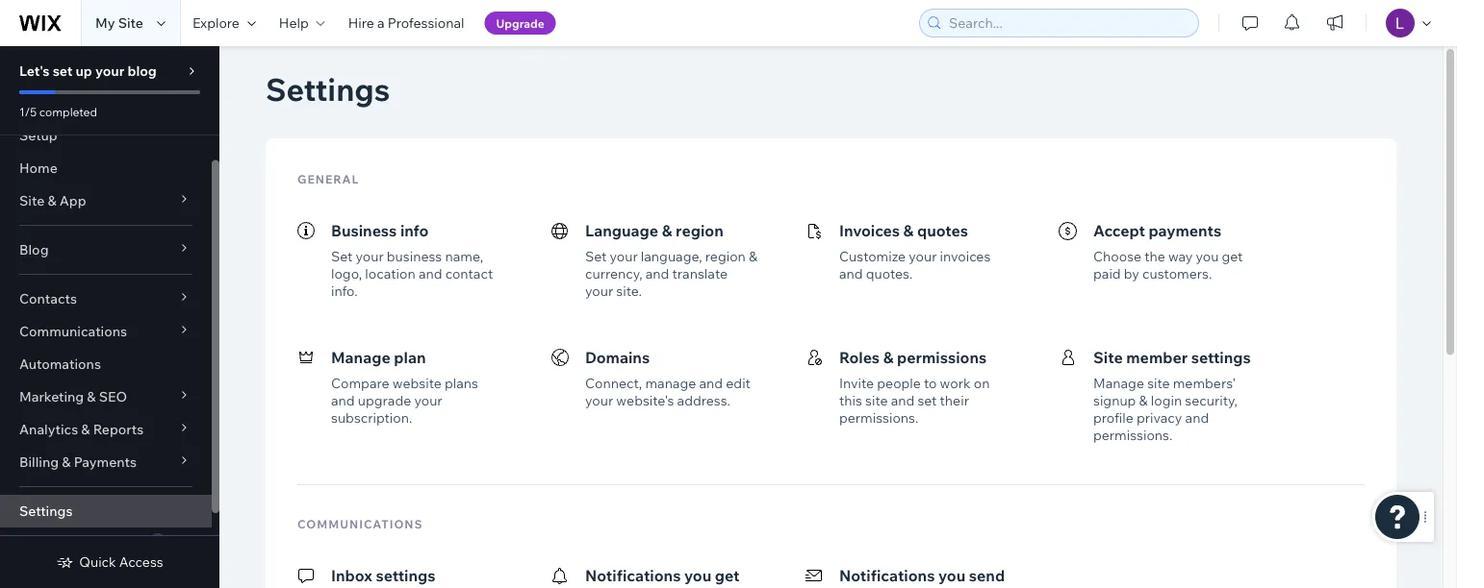 Task type: vqa. For each thing, say whether or not it's contained in the screenshot.


Task type: locate. For each thing, give the bounding box(es) containing it.
permissions. for &
[[839, 410, 918, 427]]

& for payments
[[62, 454, 71, 471]]

1 vertical spatial settings
[[376, 567, 436, 586]]

& for reports
[[81, 422, 90, 438]]

manage up compare
[[331, 348, 390, 368]]

your inside domains connect, manage and edit your website's address.
[[585, 393, 613, 409]]

1 vertical spatial set
[[918, 393, 937, 409]]

site member settings manage site members' signup & login security, profile privacy and permissions.
[[1093, 348, 1251, 444]]

your down currency,
[[585, 283, 613, 300]]

1 horizontal spatial manage
[[1093, 375, 1144, 392]]

and inside business info set your business name, logo, location and contact info.
[[419, 266, 442, 282]]

1 horizontal spatial notifications
[[839, 567, 935, 586]]

set
[[53, 63, 73, 79], [918, 393, 937, 409]]

site up login
[[1147, 375, 1170, 392]]

automations
[[19, 356, 101, 373]]

1 vertical spatial permissions.
[[1093, 427, 1173, 444]]

you
[[1196, 248, 1219, 265], [684, 567, 711, 586], [938, 567, 966, 586]]

0 horizontal spatial notifications
[[585, 567, 681, 586]]

communications-section element
[[283, 536, 1379, 589]]

& left "app"
[[48, 192, 56, 209]]

& up language,
[[662, 221, 672, 241]]

1 horizontal spatial settings
[[1191, 348, 1251, 368]]

notifications you get
[[585, 567, 740, 586]]

your right up
[[95, 63, 124, 79]]

site inside roles & permissions invite people to work on this site and set their permissions.
[[865, 393, 888, 409]]

home link
[[0, 152, 212, 185]]

& inside dropdown button
[[81, 422, 90, 438]]

& inside popup button
[[48, 192, 56, 209]]

site for member
[[1093, 348, 1123, 368]]

setup link
[[0, 119, 212, 152]]

& inside popup button
[[62, 454, 71, 471]]

your up currency,
[[610, 248, 638, 265]]

1 vertical spatial site
[[865, 393, 888, 409]]

permissions. down this
[[839, 410, 918, 427]]

2 set from the left
[[585, 248, 607, 265]]

setup
[[19, 127, 57, 144]]

and down people
[[891, 393, 915, 409]]

settings right inbox
[[376, 567, 436, 586]]

1/5 completed
[[19, 104, 97, 119]]

and inside invoices & quotes customize your invoices and quotes.
[[839, 266, 863, 282]]

notifications you get button
[[537, 553, 803, 589]]

0 vertical spatial settings
[[1191, 348, 1251, 368]]

1 horizontal spatial permissions.
[[1093, 427, 1173, 444]]

settings
[[1191, 348, 1251, 368], [376, 567, 436, 586]]

settings
[[266, 70, 390, 109], [19, 503, 73, 520]]

site inside site member settings manage site members' signup & login security, profile privacy and permissions.
[[1147, 375, 1170, 392]]

your down business
[[356, 248, 384, 265]]

0 horizontal spatial communications
[[19, 323, 127, 340]]

address.
[[677, 393, 730, 409]]

site up signup
[[1093, 348, 1123, 368]]

your inside manage plan compare website plans and upgrade your subscription.
[[414, 393, 442, 409]]

1 notifications from the left
[[585, 567, 681, 586]]

communications up automations
[[19, 323, 127, 340]]

domains
[[585, 348, 650, 368]]

marketing & seo button
[[0, 381, 212, 414]]

& left quotes
[[903, 221, 914, 241]]

0 vertical spatial communications
[[19, 323, 127, 340]]

0 vertical spatial get
[[1222, 248, 1243, 265]]

manage inside site member settings manage site members' signup & login security, profile privacy and permissions.
[[1093, 375, 1144, 392]]

and down language,
[[646, 266, 669, 282]]

login
[[1151, 393, 1182, 409]]

set inside sidebar element
[[53, 63, 73, 79]]

contacts button
[[0, 283, 212, 316]]

communications up inbox
[[297, 517, 423, 532]]

& left the reports
[[81, 422, 90, 438]]

invoices
[[839, 221, 900, 241]]

customize
[[839, 248, 906, 265]]

my
[[95, 14, 115, 31]]

& inside invoices & quotes customize your invoices and quotes.
[[903, 221, 914, 241]]

0 horizontal spatial you
[[684, 567, 711, 586]]

and inside domains connect, manage and edit your website's address.
[[699, 375, 723, 392]]

manage
[[645, 375, 696, 392]]

domains connect, manage and edit your website's address.
[[585, 348, 751, 409]]

1 horizontal spatial get
[[1222, 248, 1243, 265]]

&
[[48, 192, 56, 209], [662, 221, 672, 241], [903, 221, 914, 241], [749, 248, 757, 265], [883, 348, 894, 368], [87, 389, 96, 406], [1139, 393, 1148, 409], [81, 422, 90, 438], [62, 454, 71, 471]]

let's set up your blog
[[19, 63, 157, 79]]

& left seo
[[87, 389, 96, 406]]

0 horizontal spatial site
[[19, 192, 45, 209]]

region
[[676, 221, 723, 241], [705, 248, 746, 265]]

1 set from the left
[[331, 248, 353, 265]]

notifications
[[585, 567, 681, 586], [839, 567, 935, 586]]

0 vertical spatial site
[[1147, 375, 1170, 392]]

upgrade
[[496, 16, 544, 30]]

permissions. inside site member settings manage site members' signup & login security, profile privacy and permissions.
[[1093, 427, 1173, 444]]

0 vertical spatial site
[[118, 14, 143, 31]]

1 horizontal spatial set
[[585, 248, 607, 265]]

my site
[[95, 14, 143, 31]]

inbox settings
[[331, 567, 436, 586]]

permissions
[[897, 348, 987, 368]]

you for notifications you get
[[684, 567, 711, 586]]

manage up signup
[[1093, 375, 1144, 392]]

site down home
[[19, 192, 45, 209]]

let's
[[19, 63, 50, 79]]

2 horizontal spatial site
[[1093, 348, 1123, 368]]

site inside site member settings manage site members' signup & login security, profile privacy and permissions.
[[1093, 348, 1123, 368]]

& left login
[[1139, 393, 1148, 409]]

set up logo,
[[331, 248, 353, 265]]

manage inside manage plan compare website plans and upgrade your subscription.
[[331, 348, 390, 368]]

permissions. inside roles & permissions invite people to work on this site and set their permissions.
[[839, 410, 918, 427]]

1 vertical spatial region
[[705, 248, 746, 265]]

& inside roles & permissions invite people to work on this site and set their permissions.
[[883, 348, 894, 368]]

analytics & reports button
[[0, 414, 212, 447]]

0 vertical spatial set
[[53, 63, 73, 79]]

manage
[[331, 348, 390, 368], [1093, 375, 1144, 392]]

billing & payments
[[19, 454, 137, 471]]

security,
[[1185, 393, 1237, 409]]

and down compare
[[331, 393, 355, 409]]

analytics
[[19, 422, 78, 438]]

1 vertical spatial site
[[19, 192, 45, 209]]

your down the website
[[414, 393, 442, 409]]

by
[[1124, 266, 1139, 282]]

automations link
[[0, 348, 212, 381]]

0 vertical spatial manage
[[331, 348, 390, 368]]

site right my at the left of page
[[118, 14, 143, 31]]

permissions. down profile
[[1093, 427, 1173, 444]]

1 vertical spatial manage
[[1093, 375, 1144, 392]]

1 horizontal spatial settings
[[266, 70, 390, 109]]

business
[[387, 248, 442, 265]]

0 horizontal spatial set
[[53, 63, 73, 79]]

website
[[392, 375, 442, 392]]

0 horizontal spatial get
[[715, 567, 740, 586]]

and inside language & region set your language, region & currency, and translate your site.
[[646, 266, 669, 282]]

set left up
[[53, 63, 73, 79]]

paid
[[1093, 266, 1121, 282]]

manage plan compare website plans and upgrade your subscription.
[[331, 348, 478, 427]]

region up language,
[[676, 221, 723, 241]]

1 horizontal spatial you
[[938, 567, 966, 586]]

communications
[[19, 323, 127, 340], [297, 517, 423, 532]]

notifications for notifications you send
[[839, 567, 935, 586]]

settings down help "button"
[[266, 70, 390, 109]]

your down quotes
[[909, 248, 937, 265]]

0 vertical spatial region
[[676, 221, 723, 241]]

name,
[[445, 248, 483, 265]]

your down the connect,
[[585, 393, 613, 409]]

get inside button
[[715, 567, 740, 586]]

choose
[[1093, 248, 1141, 265]]

0 horizontal spatial manage
[[331, 348, 390, 368]]

sidebar element
[[0, 46, 219, 589]]

up
[[76, 63, 92, 79]]

& for app
[[48, 192, 56, 209]]

app
[[59, 192, 86, 209]]

accept payments choose the way you get paid by customers.
[[1093, 221, 1243, 282]]

set inside business info set your business name, logo, location and contact info.
[[331, 248, 353, 265]]

0 horizontal spatial settings
[[19, 503, 73, 520]]

payments
[[74, 454, 137, 471]]

0 vertical spatial permissions.
[[839, 410, 918, 427]]

site.
[[616, 283, 642, 300]]

0 horizontal spatial settings
[[376, 567, 436, 586]]

& for quotes
[[903, 221, 914, 241]]

help
[[279, 14, 309, 31]]

and down business
[[419, 266, 442, 282]]

1 horizontal spatial site
[[1147, 375, 1170, 392]]

and down security,
[[1185, 410, 1209, 427]]

region up translate
[[705, 248, 746, 265]]

and
[[419, 266, 442, 282], [646, 266, 669, 282], [839, 266, 863, 282], [699, 375, 723, 392], [331, 393, 355, 409], [891, 393, 915, 409], [1185, 410, 1209, 427]]

settings up members'
[[1191, 348, 1251, 368]]

1 vertical spatial get
[[715, 567, 740, 586]]

site right this
[[865, 393, 888, 409]]

set down to
[[918, 393, 937, 409]]

and inside site member settings manage site members' signup & login security, profile privacy and permissions.
[[1185, 410, 1209, 427]]

and up address.
[[699, 375, 723, 392]]

you for notifications you send
[[938, 567, 966, 586]]

your inside business info set your business name, logo, location and contact info.
[[356, 248, 384, 265]]

1 vertical spatial settings
[[19, 503, 73, 520]]

& up people
[[883, 348, 894, 368]]

set up currency,
[[585, 248, 607, 265]]

you inside accept payments choose the way you get paid by customers.
[[1196, 248, 1219, 265]]

& inside 'dropdown button'
[[87, 389, 96, 406]]

roles & permissions invite people to work on this site and set their permissions.
[[839, 348, 990, 427]]

settings inside sidebar element
[[19, 503, 73, 520]]

1 horizontal spatial site
[[118, 14, 143, 31]]

notifications you send button
[[791, 553, 1057, 589]]

settings down billing
[[19, 503, 73, 520]]

0 horizontal spatial set
[[331, 248, 353, 265]]

2 vertical spatial site
[[1093, 348, 1123, 368]]

& right billing
[[62, 454, 71, 471]]

& for permissions
[[883, 348, 894, 368]]

member
[[1126, 348, 1188, 368]]

1 horizontal spatial communications
[[297, 517, 423, 532]]

0 vertical spatial settings
[[266, 70, 390, 109]]

2 horizontal spatial you
[[1196, 248, 1219, 265]]

hire
[[348, 14, 374, 31]]

settings inside button
[[376, 567, 436, 586]]

2 notifications from the left
[[839, 567, 935, 586]]

and down customize on the top right of page
[[839, 266, 863, 282]]

site inside popup button
[[19, 192, 45, 209]]

0 horizontal spatial permissions.
[[839, 410, 918, 427]]

quick access
[[79, 554, 163, 571]]

signup
[[1093, 393, 1136, 409]]

general
[[297, 172, 359, 186]]

1 horizontal spatial set
[[918, 393, 937, 409]]

0 horizontal spatial site
[[865, 393, 888, 409]]

quick access button
[[56, 554, 163, 572]]

& right language,
[[749, 248, 757, 265]]



Task type: describe. For each thing, give the bounding box(es) containing it.
business info set your business name, logo, location and contact info.
[[331, 221, 493, 300]]

your inside sidebar element
[[95, 63, 124, 79]]

quick
[[79, 554, 116, 571]]

location
[[365, 266, 416, 282]]

way
[[1168, 248, 1193, 265]]

analytics & reports
[[19, 422, 144, 438]]

your inside invoices & quotes customize your invoices and quotes.
[[909, 248, 937, 265]]

notifications you send
[[839, 567, 1005, 586]]

& for region
[[662, 221, 672, 241]]

permissions. for member
[[1093, 427, 1173, 444]]

business
[[331, 221, 397, 241]]

their
[[940, 393, 969, 409]]

communications inside popup button
[[19, 323, 127, 340]]

plan
[[394, 348, 426, 368]]

billing
[[19, 454, 59, 471]]

site & app button
[[0, 185, 212, 217]]

upgrade
[[358, 393, 411, 409]]

connect,
[[585, 375, 642, 392]]

blog
[[19, 242, 49, 258]]

set inside language & region set your language, region & currency, and translate your site.
[[585, 248, 607, 265]]

1/5
[[19, 104, 37, 119]]

work
[[940, 375, 971, 392]]

inbox settings button
[[283, 553, 549, 589]]

quotes.
[[866, 266, 913, 282]]

privacy
[[1137, 410, 1182, 427]]

language
[[585, 221, 658, 241]]

contacts
[[19, 291, 77, 307]]

hire a professional
[[348, 14, 464, 31]]

logo,
[[331, 266, 362, 282]]

to
[[924, 375, 937, 392]]

completed
[[39, 104, 97, 119]]

inbox
[[331, 567, 372, 586]]

home
[[19, 160, 58, 177]]

blog button
[[0, 234, 212, 267]]

roles
[[839, 348, 880, 368]]

settings link
[[0, 496, 212, 528]]

general-section element
[[283, 191, 1379, 462]]

currency,
[[585, 266, 642, 282]]

invoices & quotes customize your invoices and quotes.
[[839, 221, 991, 282]]

members'
[[1173, 375, 1236, 392]]

edit
[[726, 375, 751, 392]]

help button
[[267, 0, 337, 46]]

info
[[400, 221, 429, 241]]

website's
[[616, 393, 674, 409]]

profile
[[1093, 410, 1134, 427]]

notifications for notifications you get
[[585, 567, 681, 586]]

upgrade button
[[485, 12, 556, 35]]

reports
[[93, 422, 144, 438]]

the
[[1144, 248, 1165, 265]]

info.
[[331, 283, 358, 300]]

a
[[377, 14, 385, 31]]

blog
[[127, 63, 157, 79]]

send
[[969, 567, 1005, 586]]

invite
[[839, 375, 874, 392]]

& inside site member settings manage site members' signup & login security, profile privacy and permissions.
[[1139, 393, 1148, 409]]

billing & payments button
[[0, 447, 212, 479]]

contact
[[445, 266, 493, 282]]

customers.
[[1142, 266, 1212, 282]]

Search... field
[[943, 10, 1192, 37]]

get inside accept payments choose the way you get paid by customers.
[[1222, 248, 1243, 265]]

explore
[[192, 14, 239, 31]]

marketing & seo
[[19, 389, 127, 406]]

set inside roles & permissions invite people to work on this site and set their permissions.
[[918, 393, 937, 409]]

translate
[[672, 266, 728, 282]]

communications button
[[0, 316, 212, 348]]

on
[[974, 375, 990, 392]]

accept
[[1093, 221, 1145, 241]]

hire a professional link
[[337, 0, 476, 46]]

site for &
[[19, 192, 45, 209]]

language,
[[641, 248, 702, 265]]

site & app
[[19, 192, 86, 209]]

plans
[[445, 375, 478, 392]]

settings inside site member settings manage site members' signup & login security, profile privacy and permissions.
[[1191, 348, 1251, 368]]

1 vertical spatial communications
[[297, 517, 423, 532]]

access
[[119, 554, 163, 571]]

& for seo
[[87, 389, 96, 406]]

and inside manage plan compare website plans and upgrade your subscription.
[[331, 393, 355, 409]]

invoices
[[940, 248, 991, 265]]

subscription.
[[331, 410, 412, 427]]

payments
[[1149, 221, 1221, 241]]

this
[[839, 393, 862, 409]]

and inside roles & permissions invite people to work on this site and set their permissions.
[[891, 393, 915, 409]]

quotes
[[917, 221, 968, 241]]



